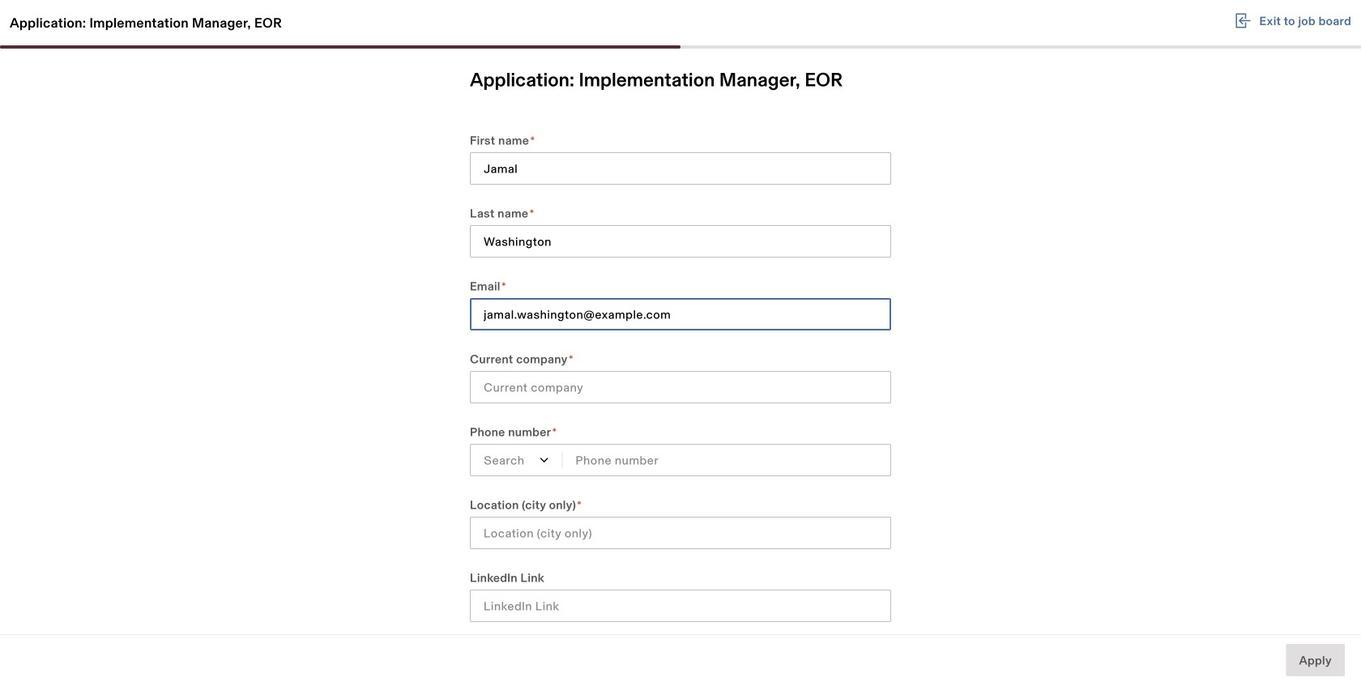 Task type: locate. For each thing, give the bounding box(es) containing it.
Search field
[[484, 451, 526, 469]]

First name field
[[484, 160, 878, 177]]

progress-bar-4 progress bar
[[0, 45, 1362, 49]]

Last name field
[[484, 233, 878, 250]]

Current company field
[[484, 379, 878, 396]]



Task type: describe. For each thing, give the bounding box(es) containing it.
Location (city only) field
[[484, 524, 878, 542]]

LinkedIn Link field
[[484, 597, 878, 615]]

Phone number field
[[576, 451, 878, 469]]

Email field
[[484, 306, 878, 323]]



